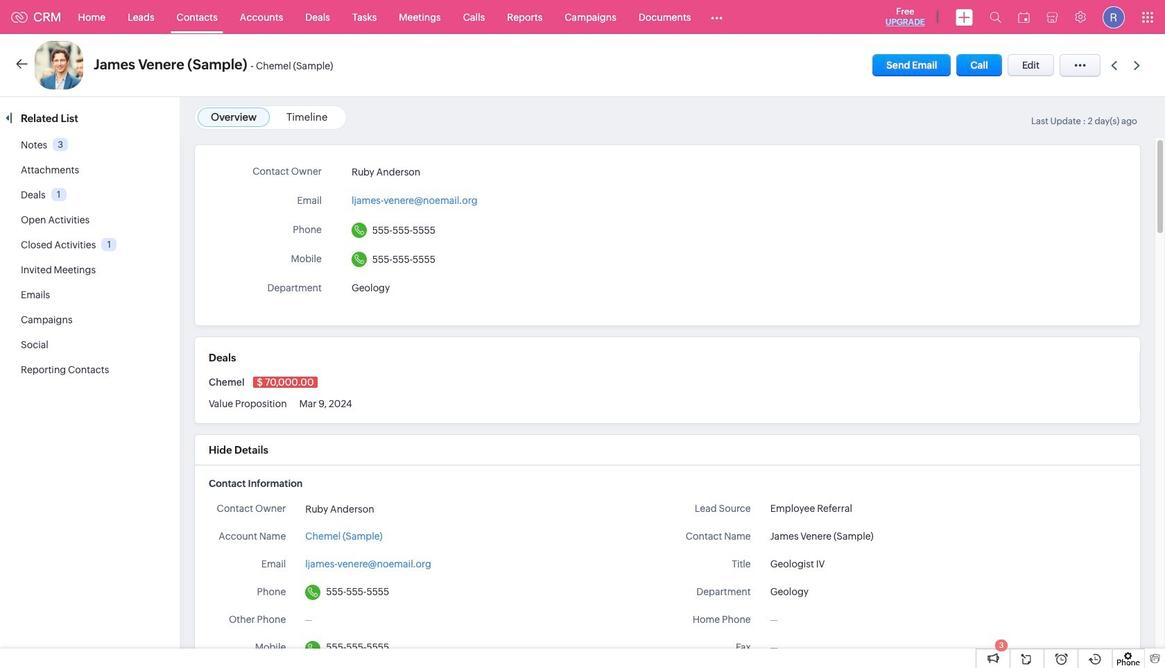 Task type: locate. For each thing, give the bounding box(es) containing it.
next record image
[[1134, 61, 1143, 70]]

Other Modules field
[[702, 6, 732, 28]]

create menu element
[[948, 0, 982, 34]]

profile image
[[1103, 6, 1125, 28]]

profile element
[[1095, 0, 1134, 34]]

logo image
[[11, 11, 28, 23]]



Task type: describe. For each thing, give the bounding box(es) containing it.
create menu image
[[956, 9, 973, 25]]

search element
[[982, 0, 1010, 34]]

previous record image
[[1111, 61, 1118, 70]]

calendar image
[[1018, 11, 1030, 23]]

search image
[[990, 11, 1002, 23]]



Task type: vqa. For each thing, say whether or not it's contained in the screenshot.
logo
yes



